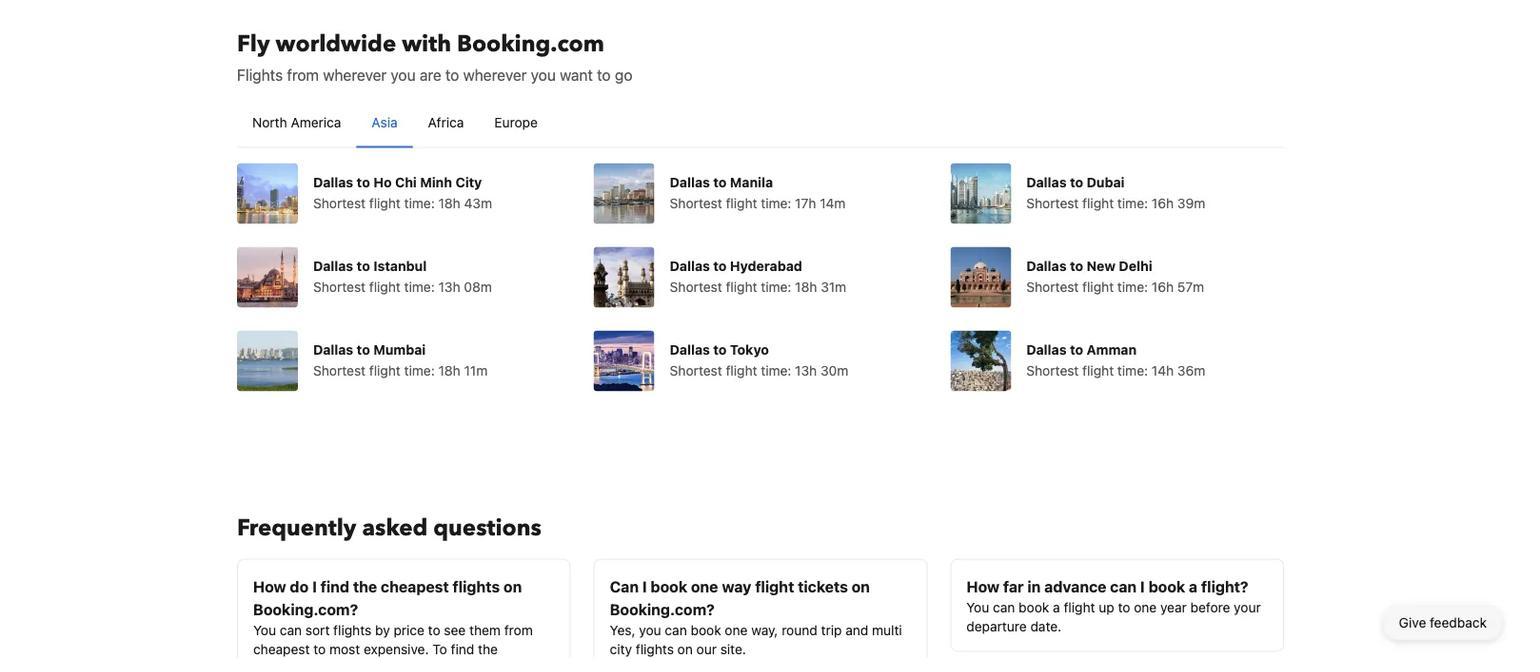 Task type: vqa. For each thing, say whether or not it's contained in the screenshot.
5 in From Hollywood to Beverly Hills discover 5 of the best hotels in Los Angeles for your stay
no



Task type: locate. For each thing, give the bounding box(es) containing it.
you
[[967, 600, 990, 616], [253, 623, 276, 638]]

time: for dallas to mumbai shortest flight time: 18h 11m
[[404, 363, 435, 379]]

go
[[615, 66, 633, 84]]

time: inside "dallas to dubai shortest flight time: 16h 39m"
[[1118, 195, 1149, 211]]

1 horizontal spatial you
[[531, 66, 556, 84]]

on left our
[[678, 642, 693, 658]]

on inside 'how do i find the cheapest flights on booking.com? you can sort flights by price to see them from cheapest to most expensive. to find th'
[[504, 578, 522, 596]]

flight down manila
[[726, 195, 758, 211]]

16h left 39m
[[1152, 195, 1174, 211]]

dallas for dallas to ho chi minh city shortest flight time: 18h 43m
[[313, 174, 353, 190]]

on right the tickets
[[852, 578, 870, 596]]

shortest inside dallas to hyderabad shortest flight time: 18h 31m
[[670, 279, 722, 295]]

booking.com? for book
[[610, 601, 715, 619]]

time: down hyderabad
[[761, 279, 792, 295]]

0 horizontal spatial cheapest
[[253, 642, 310, 658]]

dallas to hyderabad shortest flight time: 18h 31m
[[670, 258, 847, 295]]

2 horizontal spatial flights
[[636, 642, 674, 658]]

can left sort
[[280, 623, 302, 638]]

dallas to mumbai image
[[237, 331, 298, 392]]

0 horizontal spatial booking.com?
[[253, 601, 358, 619]]

dallas to hyderabad image
[[594, 247, 655, 308]]

shortest right dallas to ho chi minh city image
[[313, 195, 366, 211]]

shortest right dallas to tokyo image
[[670, 363, 722, 379]]

to inside dallas to manila shortest flight time: 17h 14m
[[714, 174, 727, 190]]

1 horizontal spatial i
[[643, 578, 647, 596]]

0 vertical spatial find
[[321, 578, 349, 596]]

flight inside dallas to istanbul shortest flight time: 13h 08m
[[369, 279, 401, 295]]

flights inside can i book one way flight tickets on booking.com? yes, you can book one way, round trip and multi city flights on our site.
[[636, 642, 674, 658]]

shortest for dallas to mumbai shortest flight time: 18h 11m
[[313, 363, 366, 379]]

time: down delhi
[[1118, 279, 1149, 295]]

time:
[[404, 195, 435, 211], [761, 195, 792, 211], [1118, 195, 1149, 211], [404, 279, 435, 295], [761, 279, 792, 295], [1118, 279, 1149, 295], [404, 363, 435, 379], [761, 363, 792, 379], [1118, 363, 1149, 379]]

one left way on the left
[[691, 578, 719, 596]]

to inside dallas to hyderabad shortest flight time: 18h 31m
[[714, 258, 727, 274]]

to inside dallas to amman shortest flight time: 14h 36m
[[1070, 342, 1084, 358]]

from right them
[[504, 623, 533, 638]]

2 vertical spatial flights
[[636, 642, 674, 658]]

1 horizontal spatial cheapest
[[381, 578, 449, 596]]

1 horizontal spatial how
[[967, 578, 1000, 596]]

from right flights
[[287, 66, 319, 84]]

dallas inside dallas to new delhi shortest flight time: 16h 57m
[[1027, 258, 1067, 274]]

13h
[[439, 279, 461, 295], [795, 363, 817, 379]]

how inside 'how do i find the cheapest flights on booking.com? you can sort flights by price to see them from cheapest to most expensive. to find th'
[[253, 578, 286, 596]]

dallas left the istanbul
[[313, 258, 353, 274]]

dallas inside "dallas to mumbai shortest flight time: 18h 11m"
[[313, 342, 353, 358]]

shortest for dallas to hyderabad shortest flight time: 18h 31m
[[670, 279, 722, 295]]

cheapest
[[381, 578, 449, 596], [253, 642, 310, 658]]

shortest right dallas to mumbai image
[[313, 363, 366, 379]]

shortest right dallas to dubai image
[[1027, 195, 1079, 211]]

dallas inside dallas to amman shortest flight time: 14h 36m
[[1027, 342, 1067, 358]]

give feedback
[[1400, 616, 1487, 631]]

your
[[1234, 600, 1261, 616]]

time: inside "dallas to tokyo shortest flight time: 13h 30m"
[[761, 363, 792, 379]]

you inside can i book one way flight tickets on booking.com? yes, you can book one way, round trip and multi city flights on our site.
[[639, 623, 662, 638]]

1 i from the left
[[312, 578, 317, 596]]

0 horizontal spatial a
[[1053, 600, 1061, 616]]

1 vertical spatial 13h
[[795, 363, 817, 379]]

1 vertical spatial cheapest
[[253, 642, 310, 658]]

see
[[444, 623, 466, 638]]

1 horizontal spatial booking.com?
[[610, 601, 715, 619]]

find
[[321, 578, 349, 596], [451, 642, 474, 658]]

to left the istanbul
[[357, 258, 370, 274]]

13h left 08m
[[439, 279, 461, 295]]

1 booking.com? from the left
[[253, 601, 358, 619]]

you left sort
[[253, 623, 276, 638]]

flights
[[237, 66, 283, 84]]

dallas inside dallas to manila shortest flight time: 17h 14m
[[670, 174, 710, 190]]

dallas to new delhi image
[[951, 247, 1012, 308]]

price
[[394, 623, 425, 638]]

wherever
[[323, 66, 387, 84], [463, 66, 527, 84]]

can inside can i book one way flight tickets on booking.com? yes, you can book one way, round trip and multi city flights on our site.
[[665, 623, 687, 638]]

1 vertical spatial 16h
[[1152, 279, 1174, 295]]

dallas inside "dallas to dubai shortest flight time: 16h 39m"
[[1027, 174, 1067, 190]]

0 horizontal spatial wherever
[[323, 66, 387, 84]]

booking.com? inside can i book one way flight tickets on booking.com? yes, you can book one way, round trip and multi city flights on our site.
[[610, 601, 715, 619]]

flight down hyderabad
[[726, 279, 758, 295]]

time: inside dallas to hyderabad shortest flight time: 18h 31m
[[761, 279, 792, 295]]

to left new
[[1070, 258, 1084, 274]]

0 horizontal spatial find
[[321, 578, 349, 596]]

new
[[1087, 258, 1116, 274]]

flight inside 'dallas to ho chi minh city shortest flight time: 18h 43m'
[[369, 195, 401, 211]]

0 vertical spatial from
[[287, 66, 319, 84]]

0 horizontal spatial i
[[312, 578, 317, 596]]

flights up them
[[453, 578, 500, 596]]

1 horizontal spatial from
[[504, 623, 533, 638]]

far
[[1004, 578, 1024, 596]]

city
[[610, 642, 632, 658]]

booking.com? down can
[[610, 601, 715, 619]]

2 horizontal spatial you
[[639, 623, 662, 638]]

flight down the amman
[[1083, 363, 1114, 379]]

shortest
[[313, 195, 366, 211], [670, 195, 722, 211], [1027, 195, 1079, 211], [313, 279, 366, 295], [670, 279, 722, 295], [1027, 279, 1079, 295], [313, 363, 366, 379], [670, 363, 722, 379], [1027, 363, 1079, 379]]

18h for dallas to mumbai shortest flight time: 18h 11m
[[439, 363, 461, 379]]

wherever down booking.com
[[463, 66, 527, 84]]

can up departure
[[993, 600, 1015, 616]]

1 horizontal spatial a
[[1189, 578, 1198, 596]]

0 vertical spatial one
[[691, 578, 719, 596]]

11m
[[464, 363, 488, 379]]

time: left 17h
[[761, 195, 792, 211]]

find left "the"
[[321, 578, 349, 596]]

flight inside dallas to manila shortest flight time: 17h 14m
[[726, 195, 758, 211]]

18h
[[439, 195, 461, 211], [795, 279, 817, 295], [439, 363, 461, 379]]

0 horizontal spatial from
[[287, 66, 319, 84]]

how inside how far in advance can i book a flight? you can book a flight up to one year before your departure date.
[[967, 578, 1000, 596]]

can right yes,
[[665, 623, 687, 638]]

time: inside dallas to manila shortest flight time: 17h 14m
[[761, 195, 792, 211]]

18h left 11m
[[439, 363, 461, 379]]

i right can
[[643, 578, 647, 596]]

mumbai
[[373, 342, 426, 358]]

our
[[697, 642, 717, 658]]

i right do
[[312, 578, 317, 596]]

31m
[[821, 279, 847, 295]]

you inside 'how do i find the cheapest flights on booking.com? you can sort flights by price to see them from cheapest to most expensive. to find th'
[[253, 623, 276, 638]]

departure
[[967, 619, 1027, 635]]

time: inside dallas to amman shortest flight time: 14h 36m
[[1118, 363, 1149, 379]]

cheapest down sort
[[253, 642, 310, 658]]

dallas to istanbul shortest flight time: 13h 08m
[[313, 258, 492, 295]]

sort
[[306, 623, 330, 638]]

time: for dallas to hyderabad shortest flight time: 18h 31m
[[761, 279, 792, 295]]

europe button
[[479, 98, 553, 147]]

57m
[[1178, 279, 1205, 295]]

you left are
[[391, 66, 416, 84]]

tab list containing north america
[[237, 98, 1285, 149]]

flight
[[369, 195, 401, 211], [726, 195, 758, 211], [1083, 195, 1114, 211], [369, 279, 401, 295], [726, 279, 758, 295], [1083, 279, 1114, 295], [369, 363, 401, 379], [726, 363, 758, 379], [1083, 363, 1114, 379], [755, 578, 794, 596], [1064, 600, 1096, 616]]

1 horizontal spatial you
[[967, 600, 990, 616]]

north america button
[[237, 98, 357, 147]]

how left do
[[253, 578, 286, 596]]

to left the amman
[[1070, 342, 1084, 358]]

18h inside dallas to hyderabad shortest flight time: 18h 31m
[[795, 279, 817, 295]]

fly worldwide with booking.com flights from wherever you are to wherever you want to go
[[237, 29, 633, 84]]

1 horizontal spatial 13h
[[795, 363, 817, 379]]

a
[[1189, 578, 1198, 596], [1053, 600, 1061, 616]]

18h inside "dallas to mumbai shortest flight time: 18h 11m"
[[439, 363, 461, 379]]

2 how from the left
[[967, 578, 1000, 596]]

one up site.
[[725, 623, 748, 638]]

flight right way on the left
[[755, 578, 794, 596]]

you down booking.com
[[531, 66, 556, 84]]

to inside dallas to new delhi shortest flight time: 16h 57m
[[1070, 258, 1084, 274]]

dallas for dallas to new delhi shortest flight time: 16h 57m
[[1027, 258, 1067, 274]]

flight down the tokyo
[[726, 363, 758, 379]]

to left the tokyo
[[714, 342, 727, 358]]

shortest inside "dallas to dubai shortest flight time: 16h 39m"
[[1027, 195, 1079, 211]]

flight?
[[1202, 578, 1249, 596]]

you inside how far in advance can i book a flight? you can book a flight up to one year before your departure date.
[[967, 600, 990, 616]]

book
[[651, 578, 688, 596], [1149, 578, 1186, 596], [1019, 600, 1050, 616], [691, 623, 721, 638]]

city
[[456, 174, 482, 190]]

0 vertical spatial 16h
[[1152, 195, 1174, 211]]

to left dubai
[[1070, 174, 1084, 190]]

tab list
[[237, 98, 1285, 149]]

how far in advance can i book a flight? you can book a flight up to one year before your departure date.
[[967, 578, 1261, 635]]

flights up most
[[333, 623, 372, 638]]

expensive.
[[364, 642, 429, 658]]

to inside dallas to istanbul shortest flight time: 13h 08m
[[357, 258, 370, 274]]

flight down advance
[[1064, 600, 1096, 616]]

dallas left the tokyo
[[670, 342, 710, 358]]

2 vertical spatial 18h
[[439, 363, 461, 379]]

flight down dubai
[[1083, 195, 1114, 211]]

13h left 30m
[[795, 363, 817, 379]]

0 vertical spatial 13h
[[439, 279, 461, 295]]

dallas to ho chi minh city image
[[237, 163, 298, 224]]

flights
[[453, 578, 500, 596], [333, 623, 372, 638], [636, 642, 674, 658]]

18h left 31m
[[795, 279, 817, 295]]

way
[[722, 578, 752, 596]]

to right up
[[1118, 600, 1131, 616]]

worldwide
[[276, 29, 396, 60]]

to left hyderabad
[[714, 258, 727, 274]]

site.
[[721, 642, 746, 658]]

13h inside "dallas to tokyo shortest flight time: 13h 30m"
[[795, 363, 817, 379]]

booking.com? down do
[[253, 601, 358, 619]]

1 vertical spatial a
[[1053, 600, 1061, 616]]

1 horizontal spatial flights
[[453, 578, 500, 596]]

flight inside "dallas to mumbai shortest flight time: 18h 11m"
[[369, 363, 401, 379]]

can
[[1111, 578, 1137, 596], [993, 600, 1015, 616], [280, 623, 302, 638], [665, 623, 687, 638]]

flight inside dallas to hyderabad shortest flight time: 18h 31m
[[726, 279, 758, 295]]

16h
[[1152, 195, 1174, 211], [1152, 279, 1174, 295]]

13h for 08m
[[439, 279, 461, 295]]

flights right city
[[636, 642, 674, 658]]

do
[[290, 578, 309, 596]]

dallas left ho
[[313, 174, 353, 190]]

0 horizontal spatial you
[[253, 623, 276, 638]]

time: inside dallas to istanbul shortest flight time: 13h 08m
[[404, 279, 435, 295]]

i
[[312, 578, 317, 596], [643, 578, 647, 596], [1141, 578, 1145, 596]]

time: down dubai
[[1118, 195, 1149, 211]]

date.
[[1031, 619, 1062, 635]]

1 vertical spatial from
[[504, 623, 533, 638]]

want
[[560, 66, 593, 84]]

18h down minh
[[439, 195, 461, 211]]

time: down the istanbul
[[404, 279, 435, 295]]

to left manila
[[714, 174, 727, 190]]

08m
[[464, 279, 492, 295]]

2 horizontal spatial one
[[1134, 600, 1157, 616]]

1 16h from the top
[[1152, 195, 1174, 211]]

how
[[253, 578, 286, 596], [967, 578, 1000, 596]]

time: inside "dallas to mumbai shortest flight time: 18h 11m"
[[404, 363, 435, 379]]

amman
[[1087, 342, 1137, 358]]

time: down the amman
[[1118, 363, 1149, 379]]

shortest right "dallas to amman" image
[[1027, 363, 1079, 379]]

dallas to tokyo shortest flight time: 13h 30m
[[670, 342, 849, 379]]

shortest right dallas to new delhi image
[[1027, 279, 1079, 295]]

1 vertical spatial you
[[253, 623, 276, 638]]

advance
[[1045, 578, 1107, 596]]

flight down new
[[1083, 279, 1114, 295]]

booking.com? inside 'how do i find the cheapest flights on booking.com? you can sort flights by price to see them from cheapest to most expensive. to find th'
[[253, 601, 358, 619]]

shortest inside "dallas to tokyo shortest flight time: 13h 30m"
[[670, 363, 722, 379]]

to
[[446, 66, 459, 84], [597, 66, 611, 84], [357, 174, 370, 190], [714, 174, 727, 190], [1070, 174, 1084, 190], [357, 258, 370, 274], [714, 258, 727, 274], [1070, 258, 1084, 274], [357, 342, 370, 358], [714, 342, 727, 358], [1070, 342, 1084, 358], [1118, 600, 1131, 616], [428, 623, 441, 638], [314, 642, 326, 658]]

a up date.
[[1053, 600, 1061, 616]]

0 horizontal spatial flights
[[333, 623, 372, 638]]

trip
[[821, 623, 842, 638]]

2 horizontal spatial on
[[852, 578, 870, 596]]

1 vertical spatial 18h
[[795, 279, 817, 295]]

0 horizontal spatial 13h
[[439, 279, 461, 295]]

book right can
[[651, 578, 688, 596]]

shortest for dallas to amman shortest flight time: 14h 36m
[[1027, 363, 1079, 379]]

1 horizontal spatial on
[[678, 642, 693, 658]]

1 horizontal spatial wherever
[[463, 66, 527, 84]]

dallas left mumbai
[[313, 342, 353, 358]]

time: down the tokyo
[[761, 363, 792, 379]]

1 horizontal spatial one
[[725, 623, 748, 638]]

17h
[[795, 195, 817, 211]]

2 booking.com? from the left
[[610, 601, 715, 619]]

to left mumbai
[[357, 342, 370, 358]]

time: down mumbai
[[404, 363, 435, 379]]

shortest inside "dallas to mumbai shortest flight time: 18h 11m"
[[313, 363, 366, 379]]

0 horizontal spatial you
[[391, 66, 416, 84]]

0 vertical spatial 18h
[[439, 195, 461, 211]]

13h inside dallas to istanbul shortest flight time: 13h 08m
[[439, 279, 461, 295]]

on down questions
[[504, 578, 522, 596]]

shortest for dallas to dubai shortest flight time: 16h 39m
[[1027, 195, 1079, 211]]

dallas inside 'dallas to ho chi minh city shortest flight time: 18h 43m'
[[313, 174, 353, 190]]

dallas
[[313, 174, 353, 190], [670, 174, 710, 190], [1027, 174, 1067, 190], [313, 258, 353, 274], [670, 258, 710, 274], [1027, 258, 1067, 274], [313, 342, 353, 358], [670, 342, 710, 358], [1027, 342, 1067, 358]]

dallas inside dallas to hyderabad shortest flight time: 18h 31m
[[670, 258, 710, 274]]

dallas left dubai
[[1027, 174, 1067, 190]]

2 i from the left
[[643, 578, 647, 596]]

booking.com? for i
[[253, 601, 358, 619]]

0 horizontal spatial one
[[691, 578, 719, 596]]

shortest inside dallas to istanbul shortest flight time: 13h 08m
[[313, 279, 366, 295]]

book up year
[[1149, 578, 1186, 596]]

frequently asked questions
[[237, 513, 542, 545]]

can
[[610, 578, 639, 596]]

one
[[691, 578, 719, 596], [1134, 600, 1157, 616], [725, 623, 748, 638]]

dallas to dubai image
[[951, 163, 1012, 224]]

dallas inside "dallas to tokyo shortest flight time: 13h 30m"
[[670, 342, 710, 358]]

cheapest up 'price'
[[381, 578, 449, 596]]

you
[[391, 66, 416, 84], [531, 66, 556, 84], [639, 623, 662, 638]]

booking.com?
[[253, 601, 358, 619], [610, 601, 715, 619]]

shortest right the dallas to hyderabad image
[[670, 279, 722, 295]]

tokyo
[[730, 342, 769, 358]]

0 horizontal spatial on
[[504, 578, 522, 596]]

time: down chi
[[404, 195, 435, 211]]

by
[[375, 623, 390, 638]]

you up departure
[[967, 600, 990, 616]]

dallas left new
[[1027, 258, 1067, 274]]

shortest inside dallas to amman shortest flight time: 14h 36m
[[1027, 363, 1079, 379]]

i inside can i book one way flight tickets on booking.com? yes, you can book one way, round trip and multi city flights on our site.
[[643, 578, 647, 596]]

you right yes,
[[639, 623, 662, 638]]

multi
[[872, 623, 902, 638]]

14h
[[1152, 363, 1174, 379]]

dallas left the amman
[[1027, 342, 1067, 358]]

i right advance
[[1141, 578, 1145, 596]]

1 how from the left
[[253, 578, 286, 596]]

2 horizontal spatial i
[[1141, 578, 1145, 596]]

dallas for dallas to dubai shortest flight time: 16h 39m
[[1027, 174, 1067, 190]]

on
[[504, 578, 522, 596], [852, 578, 870, 596], [678, 642, 693, 658]]

time: for dallas to istanbul shortest flight time: 13h 08m
[[404, 279, 435, 295]]

1 horizontal spatial find
[[451, 642, 474, 658]]

flight down ho
[[369, 195, 401, 211]]

0 vertical spatial you
[[967, 600, 990, 616]]

frequently
[[237, 513, 357, 545]]

flight down mumbai
[[369, 363, 401, 379]]

on for how do i find the cheapest flights on booking.com?
[[504, 578, 522, 596]]

find down see
[[451, 642, 474, 658]]

shortest right dallas to manila image
[[670, 195, 722, 211]]

flight inside "dallas to tokyo shortest flight time: 13h 30m"
[[726, 363, 758, 379]]

shortest right dallas to istanbul image at the left of the page
[[313, 279, 366, 295]]

2 16h from the top
[[1152, 279, 1174, 295]]

3 i from the left
[[1141, 578, 1145, 596]]

a up before
[[1189, 578, 1198, 596]]

round
[[782, 623, 818, 638]]

one left year
[[1134, 600, 1157, 616]]

asked
[[362, 513, 428, 545]]

dallas right the dallas to hyderabad image
[[670, 258, 710, 274]]

to inside how far in advance can i book a flight? you can book a flight up to one year before your departure date.
[[1118, 600, 1131, 616]]

to left ho
[[357, 174, 370, 190]]

flight down the istanbul
[[369, 279, 401, 295]]

dallas inside dallas to istanbul shortest flight time: 13h 08m
[[313, 258, 353, 274]]

1 vertical spatial one
[[1134, 600, 1157, 616]]

time: for dallas to dubai shortest flight time: 16h 39m
[[1118, 195, 1149, 211]]

16h left 57m at right top
[[1152, 279, 1174, 295]]

wherever down worldwide
[[323, 66, 387, 84]]

0 horizontal spatial how
[[253, 578, 286, 596]]

how left far
[[967, 578, 1000, 596]]

shortest inside dallas to manila shortest flight time: 17h 14m
[[670, 195, 722, 211]]

dallas left manila
[[670, 174, 710, 190]]



Task type: describe. For each thing, give the bounding box(es) containing it.
can i book one way flight tickets on booking.com? yes, you can book one way, round trip and multi city flights on our site.
[[610, 578, 902, 658]]

time: for dallas to amman shortest flight time: 14h 36m
[[1118, 363, 1149, 379]]

flight inside "dallas to dubai shortest flight time: 16h 39m"
[[1083, 195, 1114, 211]]

asia button
[[357, 98, 413, 147]]

0 vertical spatial cheapest
[[381, 578, 449, 596]]

tickets
[[798, 578, 848, 596]]

how do i find the cheapest flights on booking.com? you can sort flights by price to see them from cheapest to most expensive. to find th
[[253, 578, 549, 660]]

dallas for dallas to manila shortest flight time: 17h 14m
[[670, 174, 710, 190]]

to inside "dallas to mumbai shortest flight time: 18h 11m"
[[357, 342, 370, 358]]

to right are
[[446, 66, 459, 84]]

questions
[[434, 513, 542, 545]]

on for can i book one way flight tickets on booking.com?
[[852, 578, 870, 596]]

39m
[[1178, 195, 1206, 211]]

dallas to tokyo image
[[594, 331, 655, 392]]

from inside 'how do i find the cheapest flights on booking.com? you can sort flights by price to see them from cheapest to most expensive. to find th'
[[504, 623, 533, 638]]

14m
[[820, 195, 846, 211]]

you for how do i find the cheapest flights on booking.com?
[[253, 623, 276, 638]]

how for how far in advance can i book a flight?
[[967, 578, 1000, 596]]

in
[[1028, 578, 1041, 596]]

1 vertical spatial flights
[[333, 623, 372, 638]]

2 wherever from the left
[[463, 66, 527, 84]]

africa
[[428, 114, 464, 130]]

can up up
[[1111, 578, 1137, 596]]

dallas to mumbai shortest flight time: 18h 11m
[[313, 342, 488, 379]]

manila
[[730, 174, 773, 190]]

year
[[1161, 600, 1187, 616]]

africa button
[[413, 98, 479, 147]]

dallas for dallas to amman shortest flight time: 14h 36m
[[1027, 342, 1067, 358]]

dallas to new delhi shortest flight time: 16h 57m
[[1027, 258, 1205, 295]]

0 vertical spatial a
[[1189, 578, 1198, 596]]

delhi
[[1119, 258, 1153, 274]]

the
[[353, 578, 377, 596]]

dallas to manila image
[[594, 163, 655, 224]]

dallas to amman image
[[951, 331, 1012, 392]]

shortest for dallas to manila shortest flight time: 17h 14m
[[670, 195, 722, 211]]

chi
[[395, 174, 417, 190]]

istanbul
[[373, 258, 427, 274]]

flight inside how far in advance can i book a flight? you can book a flight up to one year before your departure date.
[[1064, 600, 1096, 616]]

with
[[402, 29, 451, 60]]

how for how do i find the cheapest flights on booking.com?
[[253, 578, 286, 596]]

europe
[[495, 114, 538, 130]]

before
[[1191, 600, 1231, 616]]

most
[[329, 642, 360, 658]]

shortest for dallas to istanbul shortest flight time: 13h 08m
[[313, 279, 366, 295]]

north america
[[252, 114, 341, 130]]

2 vertical spatial one
[[725, 623, 748, 638]]

dallas to dubai shortest flight time: 16h 39m
[[1027, 174, 1206, 211]]

hyderabad
[[730, 258, 803, 274]]

dallas for dallas to hyderabad shortest flight time: 18h 31m
[[670, 258, 710, 274]]

ho
[[373, 174, 392, 190]]

to left go
[[597, 66, 611, 84]]

16h inside "dallas to dubai shortest flight time: 16h 39m"
[[1152, 195, 1174, 211]]

time: inside dallas to new delhi shortest flight time: 16h 57m
[[1118, 279, 1149, 295]]

from inside fly worldwide with booking.com flights from wherever you are to wherever you want to go
[[287, 66, 319, 84]]

yes,
[[610, 623, 636, 638]]

feedback
[[1430, 616, 1487, 631]]

to up to
[[428, 623, 441, 638]]

time: for dallas to tokyo shortest flight time: 13h 30m
[[761, 363, 792, 379]]

up
[[1099, 600, 1115, 616]]

dallas for dallas to tokyo shortest flight time: 13h 30m
[[670, 342, 710, 358]]

dallas for dallas to mumbai shortest flight time: 18h 11m
[[313, 342, 353, 358]]

18h inside 'dallas to ho chi minh city shortest flight time: 18h 43m'
[[439, 195, 461, 211]]

one inside how far in advance can i book a flight? you can book a flight up to one year before your departure date.
[[1134, 600, 1157, 616]]

30m
[[821, 363, 849, 379]]

to inside 'dallas to ho chi minh city shortest flight time: 18h 43m'
[[357, 174, 370, 190]]

fly
[[237, 29, 270, 60]]

18h for dallas to hyderabad shortest flight time: 18h 31m
[[795, 279, 817, 295]]

shortest inside 'dallas to ho chi minh city shortest flight time: 18h 43m'
[[313, 195, 366, 211]]

booking.com
[[457, 29, 605, 60]]

give feedback button
[[1384, 607, 1503, 641]]

you for how far in advance can i book a flight?
[[967, 600, 990, 616]]

43m
[[464, 195, 492, 211]]

are
[[420, 66, 442, 84]]

time: inside 'dallas to ho chi minh city shortest flight time: 18h 43m'
[[404, 195, 435, 211]]

north
[[252, 114, 287, 130]]

to inside "dallas to dubai shortest flight time: 16h 39m"
[[1070, 174, 1084, 190]]

minh
[[420, 174, 452, 190]]

give
[[1400, 616, 1427, 631]]

i inside how far in advance can i book a flight? you can book a flight up to one year before your departure date.
[[1141, 578, 1145, 596]]

way,
[[752, 623, 778, 638]]

dallas for dallas to istanbul shortest flight time: 13h 08m
[[313, 258, 353, 274]]

them
[[470, 623, 501, 638]]

book down in
[[1019, 600, 1050, 616]]

flight inside dallas to amman shortest flight time: 14h 36m
[[1083, 363, 1114, 379]]

can inside 'how do i find the cheapest flights on booking.com? you can sort flights by price to see them from cheapest to most expensive. to find th'
[[280, 623, 302, 638]]

america
[[291, 114, 341, 130]]

to down sort
[[314, 642, 326, 658]]

dubai
[[1087, 174, 1125, 190]]

dallas to istanbul image
[[237, 247, 298, 308]]

0 vertical spatial flights
[[453, 578, 500, 596]]

1 wherever from the left
[[323, 66, 387, 84]]

dallas to amman shortest flight time: 14h 36m
[[1027, 342, 1206, 379]]

16h inside dallas to new delhi shortest flight time: 16h 57m
[[1152, 279, 1174, 295]]

dallas to manila shortest flight time: 17h 14m
[[670, 174, 846, 211]]

and
[[846, 623, 869, 638]]

to
[[433, 642, 447, 658]]

asia
[[372, 114, 398, 130]]

1 vertical spatial find
[[451, 642, 474, 658]]

dallas to ho chi minh city shortest flight time: 18h 43m
[[313, 174, 492, 211]]

to inside "dallas to tokyo shortest flight time: 13h 30m"
[[714, 342, 727, 358]]

time: for dallas to manila shortest flight time: 17h 14m
[[761, 195, 792, 211]]

shortest for dallas to tokyo shortest flight time: 13h 30m
[[670, 363, 722, 379]]

flight inside can i book one way flight tickets on booking.com? yes, you can book one way, round trip and multi city flights on our site.
[[755, 578, 794, 596]]

13h for 30m
[[795, 363, 817, 379]]

shortest inside dallas to new delhi shortest flight time: 16h 57m
[[1027, 279, 1079, 295]]

flight inside dallas to new delhi shortest flight time: 16h 57m
[[1083, 279, 1114, 295]]

i inside 'how do i find the cheapest flights on booking.com? you can sort flights by price to see them from cheapest to most expensive. to find th'
[[312, 578, 317, 596]]

36m
[[1178, 363, 1206, 379]]

book up our
[[691, 623, 721, 638]]



